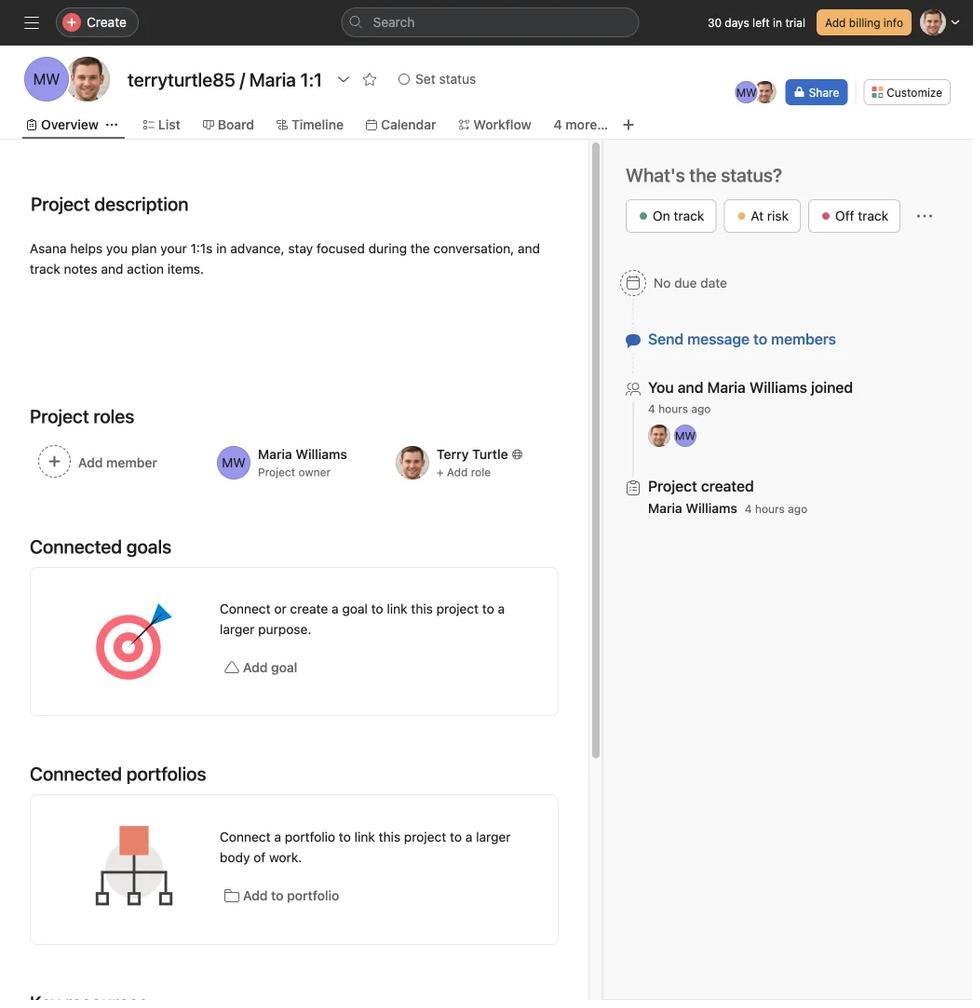 Task type: locate. For each thing, give the bounding box(es) containing it.
maria down message
[[707, 379, 746, 396]]

ago inside you and maria williams joined 4 hours ago
[[691, 402, 711, 415]]

maria inside you and maria williams joined 4 hours ago
[[707, 379, 746, 396]]

2 vertical spatial 4
[[745, 502, 752, 515]]

0 vertical spatial goal
[[342, 601, 368, 616]]

add for add billing info
[[825, 16, 846, 29]]

0 vertical spatial project
[[436, 601, 479, 616]]

of
[[254, 850, 266, 865]]

hours right maria williams link
[[755, 502, 785, 515]]

2 connect from the top
[[220, 829, 271, 845]]

at
[[751, 208, 764, 223]]

asana
[[30, 241, 67, 256]]

more…
[[566, 117, 608, 132]]

1 horizontal spatial williams
[[749, 379, 807, 396]]

0 vertical spatial ago
[[691, 402, 711, 415]]

0 horizontal spatial in
[[216, 241, 227, 256]]

track right on
[[674, 208, 704, 223]]

None text field
[[123, 62, 327, 96]]

1 vertical spatial this
[[379, 829, 400, 845]]

goal inside button
[[271, 660, 297, 675]]

0 vertical spatial williams
[[749, 379, 807, 396]]

larger
[[220, 622, 255, 637], [476, 829, 511, 845]]

0 vertical spatial link
[[387, 601, 407, 616]]

4 inside you and maria williams joined 4 hours ago
[[648, 402, 655, 415]]

mw up overview link
[[33, 70, 60, 88]]

calendar link
[[366, 115, 436, 135]]

2 horizontal spatial track
[[858, 208, 888, 223]]

1 horizontal spatial 4
[[648, 402, 655, 415]]

1 horizontal spatial ago
[[788, 502, 807, 515]]

0 horizontal spatial maria
[[648, 500, 682, 516]]

goal down "purpose."
[[271, 660, 297, 675]]

link inside connect a portfolio to link this project to a larger body of work.
[[354, 829, 375, 845]]

in right left
[[773, 16, 782, 29]]

1 horizontal spatial in
[[773, 16, 782, 29]]

and right you
[[678, 379, 703, 396]]

connect for connected portfolios
[[220, 829, 271, 845]]

search button
[[341, 7, 639, 37]]

add for add goal
[[243, 660, 268, 675]]

1 vertical spatial and
[[101, 261, 123, 277]]

connect inside connect or create a goal to link this project to a larger purpose.
[[220, 601, 271, 616]]

portfolio down 'work.'
[[287, 888, 339, 903]]

set
[[415, 71, 436, 87]]

add goal button
[[220, 651, 302, 684]]

to
[[753, 330, 767, 348], [371, 601, 383, 616], [482, 601, 494, 616], [339, 829, 351, 845], [450, 829, 462, 845], [271, 888, 284, 903]]

this
[[411, 601, 433, 616], [379, 829, 400, 845]]

0 horizontal spatial mw
[[33, 70, 60, 88]]

1 vertical spatial portfolio
[[287, 888, 339, 903]]

1 vertical spatial link
[[354, 829, 375, 845]]

williams left joined
[[749, 379, 807, 396]]

track
[[674, 208, 704, 223], [858, 208, 888, 223], [30, 261, 60, 277]]

track down asana in the top of the page
[[30, 261, 60, 277]]

add down "purpose."
[[243, 660, 268, 675]]

1 horizontal spatial maria
[[707, 379, 746, 396]]

days
[[725, 16, 749, 29]]

and down you
[[101, 261, 123, 277]]

link inside connect or create a goal to link this project to a larger purpose.
[[387, 601, 407, 616]]

1 vertical spatial project
[[404, 829, 446, 845]]

1 vertical spatial goal
[[271, 660, 297, 675]]

0 vertical spatial this
[[411, 601, 433, 616]]

0 vertical spatial maria
[[707, 379, 746, 396]]

expand sidebar image
[[24, 15, 39, 30]]

calendar
[[381, 117, 436, 132]]

2 horizontal spatial tt
[[758, 86, 772, 99]]

0 horizontal spatial ago
[[691, 402, 711, 415]]

add down of
[[243, 888, 268, 903]]

1 vertical spatial connect
[[220, 829, 271, 845]]

portfolio inside button
[[287, 888, 339, 903]]

larger inside connect a portfolio to link this project to a larger body of work.
[[476, 829, 511, 845]]

1 horizontal spatial track
[[674, 208, 704, 223]]

0 horizontal spatial link
[[354, 829, 375, 845]]

hours inside project created maria williams 4 hours ago
[[755, 502, 785, 515]]

to inside add to portfolio button
[[271, 888, 284, 903]]

link
[[387, 601, 407, 616], [354, 829, 375, 845]]

4 more… button
[[554, 115, 608, 135]]

this inside connect a portfolio to link this project to a larger body of work.
[[379, 829, 400, 845]]

the
[[410, 241, 430, 256]]

hours down you
[[658, 402, 688, 415]]

connect
[[220, 601, 271, 616], [220, 829, 271, 845]]

1 vertical spatial hours
[[755, 502, 785, 515]]

mw up project created
[[675, 429, 696, 442]]

1 horizontal spatial goal
[[342, 601, 368, 616]]

1 horizontal spatial link
[[387, 601, 407, 616]]

0 horizontal spatial 4
[[554, 117, 562, 132]]

1 horizontal spatial hours
[[755, 502, 785, 515]]

1 vertical spatial ago
[[788, 502, 807, 515]]

in right 1:1s
[[216, 241, 227, 256]]

project inside connect a portfolio to link this project to a larger body of work.
[[404, 829, 446, 845]]

1 vertical spatial williams
[[686, 500, 737, 516]]

connected portfolios
[[30, 763, 206, 784]]

off track
[[835, 208, 888, 223]]

williams
[[749, 379, 807, 396], [686, 500, 737, 516]]

1 horizontal spatial tt
[[652, 429, 666, 442]]

ago
[[691, 402, 711, 415], [788, 502, 807, 515]]

williams inside you and maria williams joined 4 hours ago
[[749, 379, 807, 396]]

terry turtle
[[437, 446, 508, 462]]

send message to members
[[648, 330, 836, 348]]

4 left more…
[[554, 117, 562, 132]]

project created maria williams 4 hours ago
[[648, 477, 807, 516]]

message
[[687, 330, 750, 348]]

connect inside connect a portfolio to link this project to a larger body of work.
[[220, 829, 271, 845]]

a
[[332, 601, 339, 616], [498, 601, 505, 616], [274, 829, 281, 845], [465, 829, 472, 845]]

2 vertical spatial and
[[678, 379, 703, 396]]

0 vertical spatial hours
[[658, 402, 688, 415]]

1 vertical spatial 4
[[648, 402, 655, 415]]

1 connect from the top
[[220, 601, 271, 616]]

0 vertical spatial in
[[773, 16, 782, 29]]

on track button
[[626, 199, 716, 233]]

maria
[[707, 379, 746, 396], [648, 500, 682, 516]]

hours inside you and maria williams joined 4 hours ago
[[658, 402, 688, 415]]

add to starred image
[[362, 72, 377, 87]]

0 horizontal spatial this
[[379, 829, 400, 845]]

at risk
[[751, 208, 789, 223]]

0 horizontal spatial larger
[[220, 622, 255, 637]]

tt
[[78, 70, 97, 88], [758, 86, 772, 99], [652, 429, 666, 442]]

0 vertical spatial portfolio
[[285, 829, 335, 845]]

this inside connect or create a goal to link this project to a larger purpose.
[[411, 601, 433, 616]]

helps
[[70, 241, 103, 256]]

show options image
[[336, 72, 351, 87]]

tt down you
[[652, 429, 666, 442]]

add goal
[[243, 660, 297, 675]]

0 horizontal spatial hours
[[658, 402, 688, 415]]

0 horizontal spatial goal
[[271, 660, 297, 675]]

connect left or
[[220, 601, 271, 616]]

goal right create
[[342, 601, 368, 616]]

goal
[[342, 601, 368, 616], [271, 660, 297, 675]]

track for off track
[[858, 208, 888, 223]]

mw
[[33, 70, 60, 88], [736, 86, 757, 99], [675, 429, 696, 442]]

and right conversation,
[[518, 241, 540, 256]]

1 vertical spatial maria
[[648, 500, 682, 516]]

0 horizontal spatial tt
[[78, 70, 97, 88]]

off track button
[[808, 199, 901, 233]]

and
[[518, 241, 540, 256], [101, 261, 123, 277], [678, 379, 703, 396]]

4 down project created
[[745, 502, 752, 515]]

track right off
[[858, 208, 888, 223]]

0 horizontal spatial track
[[30, 261, 60, 277]]

portfolio inside connect a portfolio to link this project to a larger body of work.
[[285, 829, 335, 845]]

workflow
[[473, 117, 531, 132]]

billing
[[849, 16, 880, 29]]

add left billing
[[825, 16, 846, 29]]

goal inside connect or create a goal to link this project to a larger purpose.
[[342, 601, 368, 616]]

2 horizontal spatial 4
[[745, 502, 752, 515]]

project roles
[[30, 405, 134, 427]]

1 horizontal spatial larger
[[476, 829, 511, 845]]

0 vertical spatial larger
[[220, 622, 255, 637]]

you and maria williams joined button
[[648, 378, 853, 397]]

1 horizontal spatial mw
[[675, 429, 696, 442]]

0 vertical spatial connect
[[220, 601, 271, 616]]

2 horizontal spatial mw
[[736, 86, 757, 99]]

customize button
[[863, 79, 951, 105]]

2 horizontal spatial and
[[678, 379, 703, 396]]

tt left share button
[[758, 86, 772, 99]]

connect up body
[[220, 829, 271, 845]]

you and maria williams joined 4 hours ago
[[648, 379, 853, 415]]

4 down you
[[648, 402, 655, 415]]

status
[[439, 71, 476, 87]]

add inside button
[[243, 888, 268, 903]]

in inside the "asana helps you plan your 1:1s in advance, stay focused during the conversation, and track notes and action items."
[[216, 241, 227, 256]]

0 vertical spatial 4
[[554, 117, 562, 132]]

1 horizontal spatial and
[[518, 241, 540, 256]]

portfolio up 'work.'
[[285, 829, 335, 845]]

0 horizontal spatial and
[[101, 261, 123, 277]]

mw left share button
[[736, 86, 757, 99]]

1 horizontal spatial this
[[411, 601, 433, 616]]

maria down project created
[[648, 500, 682, 516]]

larger inside connect or create a goal to link this project to a larger purpose.
[[220, 622, 255, 637]]

1 vertical spatial larger
[[476, 829, 511, 845]]

role
[[471, 466, 491, 479]]

williams down project created
[[686, 500, 737, 516]]

and inside you and maria williams joined 4 hours ago
[[678, 379, 703, 396]]

0 horizontal spatial williams
[[686, 500, 737, 516]]

add
[[825, 16, 846, 29], [447, 466, 468, 479], [243, 660, 268, 675], [243, 888, 268, 903]]

portfolio for a
[[285, 829, 335, 845]]

30
[[708, 16, 722, 29]]

tt up overview
[[78, 70, 97, 88]]

1 vertical spatial in
[[216, 241, 227, 256]]



Task type: vqa. For each thing, say whether or not it's contained in the screenshot.
work. at the bottom
yes



Task type: describe. For each thing, give the bounding box(es) containing it.
share button
[[786, 79, 848, 105]]

left
[[752, 16, 770, 29]]

board
[[218, 117, 254, 132]]

on
[[653, 208, 670, 223]]

set status button
[[390, 66, 484, 92]]

create button
[[56, 7, 139, 37]]

+ add role
[[437, 466, 491, 479]]

what's
[[626, 164, 685, 186]]

add billing info
[[825, 16, 903, 29]]

send message to members button
[[648, 330, 836, 348]]

on track
[[653, 208, 704, 223]]

project
[[258, 466, 295, 479]]

at risk button
[[724, 199, 801, 233]]

williams inside project created maria williams 4 hours ago
[[686, 500, 737, 516]]

no due date
[[654, 275, 727, 291]]

1:1s
[[190, 241, 213, 256]]

+
[[437, 466, 444, 479]]

no due date button
[[612, 266, 736, 300]]

date
[[700, 275, 727, 291]]

30 days left in trial
[[708, 16, 805, 29]]

the status?
[[689, 164, 782, 186]]

add member
[[78, 455, 157, 470]]

4 inside dropdown button
[[554, 117, 562, 132]]

share
[[809, 86, 839, 99]]

connect or create a goal to link this project to a larger purpose.
[[220, 601, 505, 637]]

list link
[[143, 115, 180, 135]]

overview link
[[26, 115, 99, 135]]

board link
[[203, 115, 254, 135]]

owner
[[298, 466, 331, 479]]

stay
[[288, 241, 313, 256]]

4 inside project created maria williams 4 hours ago
[[745, 502, 752, 515]]

no
[[654, 275, 671, 291]]

add for add to portfolio
[[243, 888, 268, 903]]

maria williams
[[258, 446, 347, 462]]

search list box
[[341, 7, 639, 37]]

body
[[220, 850, 250, 865]]

off
[[835, 208, 854, 223]]

create
[[290, 601, 328, 616]]

portfolio for to
[[287, 888, 339, 903]]

your
[[160, 241, 187, 256]]

risk
[[767, 208, 789, 223]]

action
[[127, 261, 164, 277]]

send
[[648, 330, 684, 348]]

tab actions image
[[106, 119, 117, 130]]

search
[[373, 14, 415, 30]]

or
[[274, 601, 287, 616]]

notes
[[64, 261, 97, 277]]

timeline link
[[277, 115, 344, 135]]

list
[[158, 117, 180, 132]]

info
[[884, 16, 903, 29]]

asana helps you plan your 1:1s in advance, stay focused during the conversation, and track notes and action items.
[[30, 241, 544, 277]]

workflow link
[[459, 115, 531, 135]]

what's the status?
[[626, 164, 782, 186]]

connected goals
[[30, 535, 171, 557]]

add tab image
[[621, 117, 636, 132]]

timeline
[[291, 117, 344, 132]]

ago inside project created maria williams 4 hours ago
[[788, 502, 807, 515]]

advance,
[[230, 241, 285, 256]]

project inside connect or create a goal to link this project to a larger purpose.
[[436, 601, 479, 616]]

plan
[[131, 241, 157, 256]]

track inside the "asana helps you plan your 1:1s in advance, stay focused during the conversation, and track notes and action items."
[[30, 261, 60, 277]]

maria inside project created maria williams 4 hours ago
[[648, 500, 682, 516]]

overview
[[41, 117, 99, 132]]

track for on track
[[674, 208, 704, 223]]

trial
[[785, 16, 805, 29]]

customize
[[887, 86, 942, 99]]

work.
[[269, 850, 302, 865]]

purpose.
[[258, 622, 311, 637]]

you
[[106, 241, 128, 256]]

members
[[771, 330, 836, 348]]

0 vertical spatial and
[[518, 241, 540, 256]]

4 more…
[[554, 117, 608, 132]]

Project description title text field
[[19, 184, 193, 223]]

during
[[368, 241, 407, 256]]

set status
[[415, 71, 476, 87]]

focused
[[317, 241, 365, 256]]

connect a portfolio to link this project to a larger body of work.
[[220, 829, 511, 865]]

joined
[[811, 379, 853, 396]]

maria williams project owner
[[258, 446, 347, 479]]

add right +
[[447, 466, 468, 479]]

add to portfolio
[[243, 888, 339, 903]]

items.
[[167, 261, 204, 277]]

connect for connected goals
[[220, 601, 271, 616]]

you
[[648, 379, 674, 396]]

create
[[87, 14, 127, 30]]

conversation,
[[433, 241, 514, 256]]

more actions image
[[917, 209, 932, 223]]

maria williams link
[[648, 500, 737, 516]]

add member button
[[30, 437, 201, 489]]

add to portfolio button
[[220, 879, 344, 913]]

project created
[[648, 477, 754, 495]]



